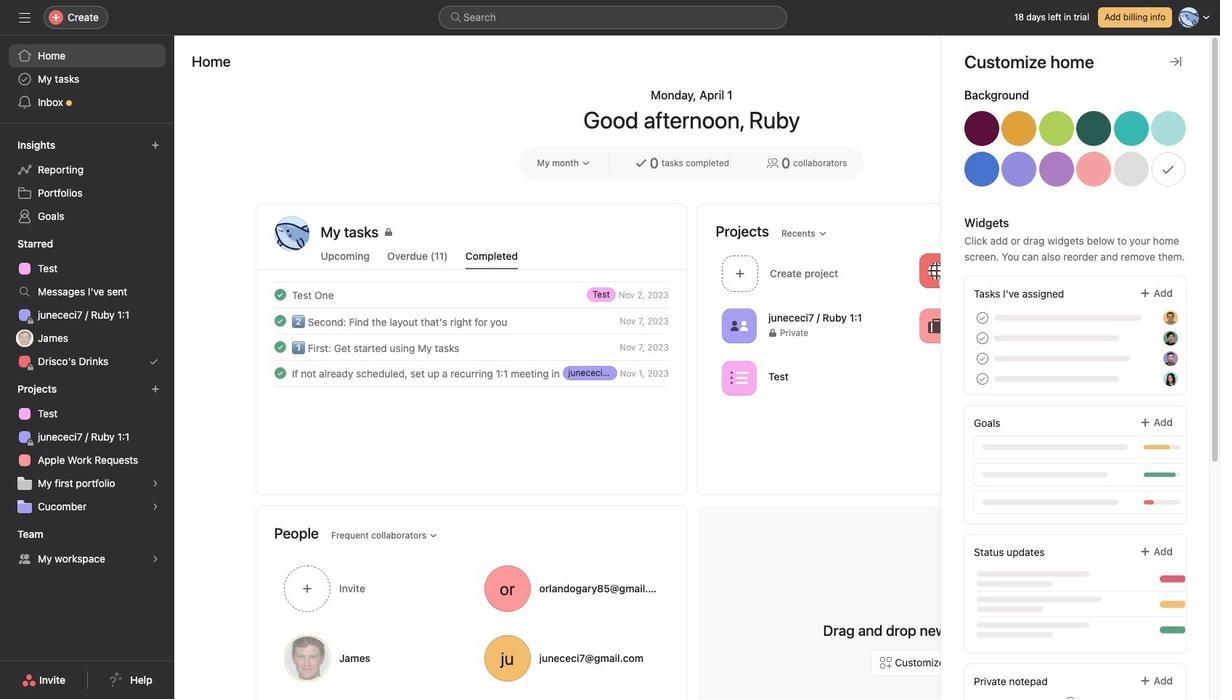 Task type: describe. For each thing, give the bounding box(es) containing it.
1 completed checkbox from the top
[[271, 286, 289, 304]]

2 completed image from the top
[[271, 365, 289, 382]]

hide sidebar image
[[19, 12, 31, 23]]

see details, my workspace image
[[151, 555, 160, 564]]

view profile image
[[274, 217, 309, 251]]

1 list item from the top
[[257, 282, 686, 308]]

insights element
[[0, 132, 174, 231]]

3 list item from the top
[[257, 334, 686, 360]]

teams element
[[0, 522, 174, 574]]

globe image
[[928, 262, 945, 279]]

starred element
[[0, 231, 174, 376]]

dismiss image
[[1100, 522, 1112, 534]]

see details, my first portfolio image
[[151, 480, 160, 488]]

see details, cucomber image
[[151, 503, 160, 511]]

list image
[[731, 369, 748, 387]]

1 completed image from the top
[[271, 286, 289, 304]]

completed image for second completed checkbox
[[271, 339, 289, 356]]

projects element
[[0, 376, 174, 522]]

2 list item from the top
[[257, 308, 686, 334]]



Task type: vqa. For each thing, say whether or not it's contained in the screenshot.
rightmost task
no



Task type: locate. For each thing, give the bounding box(es) containing it.
completed image
[[271, 286, 289, 304], [271, 365, 289, 382]]

people image
[[731, 317, 748, 335]]

4 list item from the top
[[257, 360, 686, 387]]

1 vertical spatial completed image
[[271, 339, 289, 356]]

Completed checkbox
[[271, 312, 289, 330], [271, 339, 289, 356]]

completed image
[[271, 312, 289, 330], [271, 339, 289, 356]]

1 completed image from the top
[[271, 312, 289, 330]]

0 vertical spatial completed image
[[271, 312, 289, 330]]

Completed checkbox
[[271, 286, 289, 304], [271, 365, 289, 382]]

1 vertical spatial completed image
[[271, 365, 289, 382]]

option group
[[965, 111, 1186, 193]]

2 completed image from the top
[[271, 339, 289, 356]]

1 vertical spatial completed checkbox
[[271, 365, 289, 382]]

1 completed checkbox from the top
[[271, 312, 289, 330]]

2 completed checkbox from the top
[[271, 339, 289, 356]]

completed image for 2nd completed checkbox from the bottom
[[271, 312, 289, 330]]

2 completed checkbox from the top
[[271, 365, 289, 382]]

new project or portfolio image
[[151, 385, 160, 394]]

close customization pane image
[[1170, 56, 1182, 68]]

new insights image
[[151, 141, 160, 150]]

list box
[[439, 6, 788, 29]]

0 vertical spatial completed checkbox
[[271, 312, 289, 330]]

1 vertical spatial completed checkbox
[[271, 339, 289, 356]]

global element
[[0, 36, 174, 123]]

briefcase image
[[928, 317, 945, 335]]

list item
[[257, 282, 686, 308], [257, 308, 686, 334], [257, 334, 686, 360], [257, 360, 686, 387]]

0 vertical spatial completed image
[[271, 286, 289, 304]]

0 vertical spatial completed checkbox
[[271, 286, 289, 304]]



